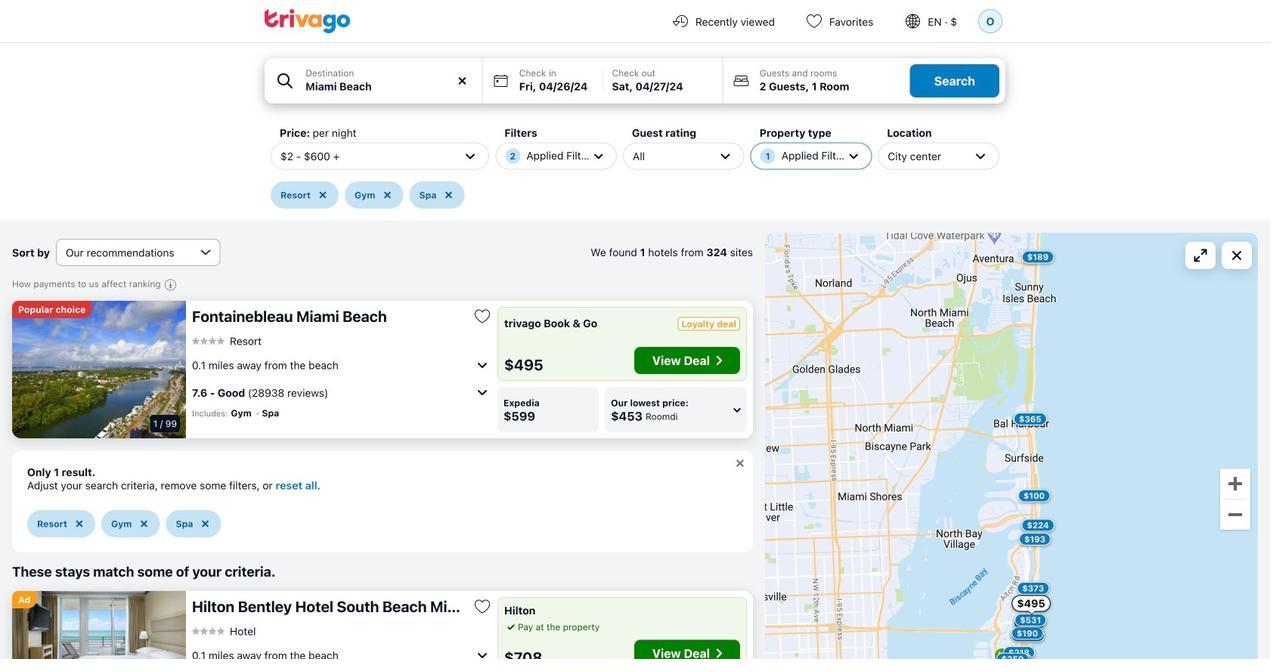 Task type: describe. For each thing, give the bounding box(es) containing it.
map region
[[765, 233, 1259, 660]]

clear image
[[456, 74, 470, 88]]

hilton bentley hotel south beach miami, (miami beach, usa) image
[[12, 591, 186, 660]]

fontainebleau miami beach, (miami beach, usa) image
[[12, 301, 186, 439]]

trivago logo image
[[265, 9, 351, 33]]



Task type: vqa. For each thing, say whether or not it's contained in the screenshot.
Hilton Bentley Hotel South Beach Miami, (Miami Beach, USA) image
yes



Task type: locate. For each thing, give the bounding box(es) containing it.
None field
[[265, 58, 482, 104]]

Where to? search field
[[306, 79, 473, 95]]



